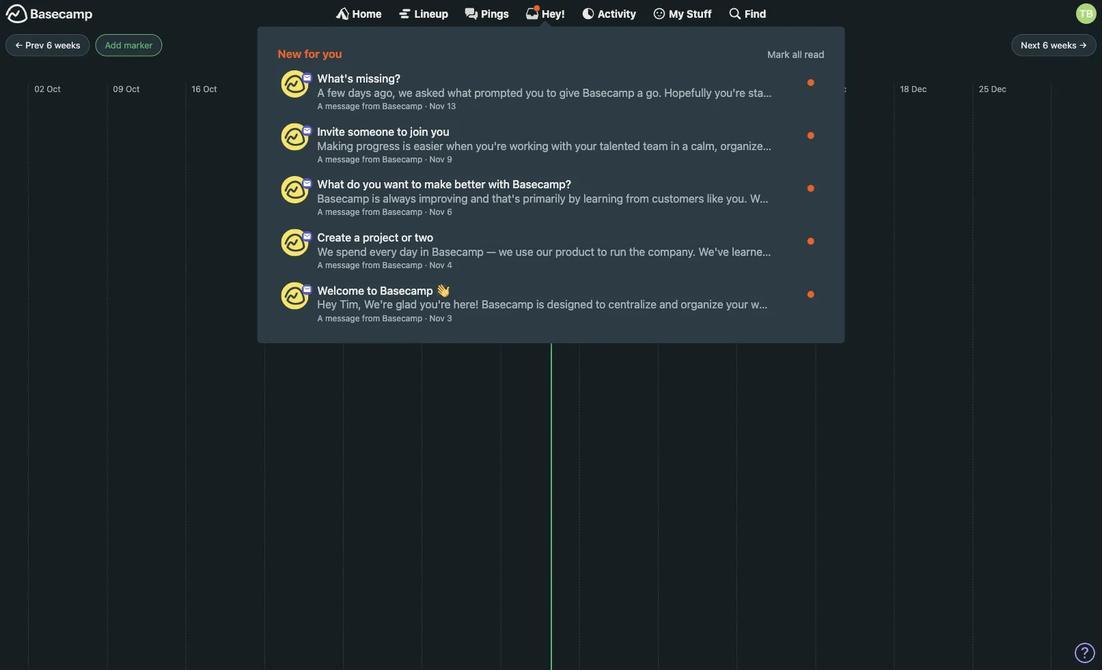Task type: vqa. For each thing, say whether or not it's contained in the screenshot.
16 Oct
yes



Task type: describe. For each thing, give the bounding box(es) containing it.
onboarding image for create a project or two
[[302, 231, 313, 242]]

pings
[[481, 8, 509, 19]]

basecamp image for what's missing?
[[281, 70, 308, 98]]

18
[[900, 84, 909, 94]]

2 weeks from the left
[[1051, 40, 1077, 50]]

my
[[669, 8, 684, 19]]

2 horizontal spatial on
[[576, 258, 589, 271]]

lineup
[[415, 8, 448, 19]]

1 horizontal spatial the
[[592, 258, 608, 271]]

a left the visual
[[517, 214, 522, 227]]

13 inside main element
[[447, 101, 456, 111]]

it
[[567, 258, 573, 271]]

1 from from the top
[[362, 101, 380, 111]]

basecamp for to
[[382, 154, 422, 164]]

16
[[192, 84, 201, 94]]

nov left 9
[[429, 154, 445, 164]]

two
[[415, 231, 433, 244]]

basecamp for basecamp
[[382, 313, 422, 323]]

13 nov
[[507, 84, 533, 94]]

snapshot
[[565, 214, 611, 227]]

a for what
[[317, 207, 323, 217]]

hey! button
[[525, 5, 565, 20]]

you for do
[[363, 178, 381, 191]]

do
[[347, 178, 360, 191]]

oct for 16 oct
[[203, 84, 217, 94]]

want
[[384, 178, 409, 191]]

add start/end dates to a project link
[[369, 258, 526, 271]]

oct for 09 oct
[[126, 84, 140, 94]]

start/end
[[392, 258, 437, 271]]

what's missing?
[[317, 72, 400, 85]]

home
[[352, 8, 382, 19]]

message for invite
[[325, 154, 360, 164]]

basecamp image for welcome to basecamp 👋
[[281, 282, 308, 310]]

missing?
[[356, 72, 400, 85]]

basecamp down 'start/end'
[[380, 284, 433, 297]]

you for for
[[322, 47, 342, 60]]

onboarding image for welcome to basecamp 👋
[[302, 284, 313, 295]]

what do you want to make better with basecamp?
[[317, 178, 571, 191]]

basecamp image for create a project or two
[[281, 229, 308, 257]]

onboarding image for what do you want to make better with basecamp?
[[302, 178, 313, 189]]

nov 3 element
[[429, 313, 452, 323]]

← prev 6 weeks
[[15, 40, 80, 50]]

6 inside main element
[[447, 207, 452, 217]]

activity link
[[581, 7, 636, 20]]

basecamp up join
[[382, 101, 422, 111]]

create a project or two
[[317, 231, 433, 244]]

a message from basecamp nov 6
[[317, 207, 452, 217]]

3
[[447, 313, 452, 323]]

read
[[805, 49, 824, 60]]

start
[[550, 230, 573, 243]]

join
[[410, 125, 428, 138]]

0 vertical spatial on
[[434, 214, 447, 227]]

stuff
[[687, 8, 712, 19]]

lineup.
[[610, 258, 647, 271]]

←
[[15, 40, 23, 50]]

nov right 27
[[676, 84, 691, 94]]

20
[[585, 84, 595, 94]]

0 horizontal spatial the
[[448, 183, 469, 199]]

switch accounts image
[[5, 3, 93, 25]]

0 vertical spatial 13
[[507, 84, 516, 94]]

from for basecamp
[[362, 313, 380, 323]]

06
[[428, 84, 438, 94]]

tim burton image
[[1076, 3, 1097, 24]]

to right want
[[411, 178, 422, 191]]

0 horizontal spatial on
[[411, 230, 424, 243]]

message for what's
[[325, 101, 360, 111]]

02 oct
[[34, 84, 61, 94]]

better
[[454, 178, 485, 191]]

make
[[424, 178, 452, 191]]

oct for 30 oct
[[362, 84, 376, 94]]

27 nov
[[664, 84, 691, 94]]

a message from basecamp nov 13
[[317, 101, 456, 111]]

when
[[478, 230, 504, 243]]

a up start
[[556, 214, 562, 227]]

23 oct
[[270, 84, 297, 94]]

all
[[792, 49, 802, 60]]

nov right 06
[[441, 84, 456, 94]]

1 vertical spatial projects
[[507, 230, 547, 243]]

project inside main element
[[363, 231, 399, 244]]

a for what's
[[317, 101, 323, 111]]

basecamp image for what do you want to make better with basecamp?
[[281, 176, 308, 204]]

dec for 25 dec
[[991, 84, 1006, 94]]

nov right "20"
[[598, 84, 613, 94]]

invite someone to join you
[[317, 125, 449, 138]]

25 dec
[[979, 84, 1006, 94]]

my stuff button
[[653, 7, 712, 20]]

create
[[317, 231, 351, 244]]

a for create
[[317, 260, 323, 270]]

a for welcome
[[317, 313, 323, 323]]

16 oct
[[192, 84, 217, 94]]

dec for 04 dec
[[755, 84, 771, 94]]

lineup!
[[472, 183, 520, 199]]

activity
[[598, 8, 636, 19]]

next 6 weeks →
[[1021, 40, 1087, 50]]

visual
[[525, 214, 554, 227]]

timeline
[[458, 214, 497, 227]]

a message from basecamp nov 9
[[317, 154, 452, 164]]

0 horizontal spatial 6
[[46, 40, 52, 50]]

add for add start/end dates to a project to view it on the lineup.
[[369, 258, 389, 271]]

27
[[664, 84, 674, 94]]

02
[[34, 84, 44, 94]]

nov left "20"
[[518, 84, 533, 94]]

09
[[113, 84, 123, 94]]

next
[[1021, 40, 1040, 50]]

to left view
[[529, 258, 539, 271]]

onboarding image for what's missing?
[[302, 72, 313, 83]]

what's
[[627, 214, 659, 227]]

nov 9 element
[[429, 154, 452, 164]]

11
[[821, 84, 829, 94]]

someone
[[348, 125, 394, 138]]

for inside plot projects on a timeline for a visual a snapshot of what's in play, who's working on what, and when projects start and end.
[[500, 214, 514, 227]]



Task type: locate. For each thing, give the bounding box(es) containing it.
to right the 'dates'
[[470, 258, 480, 271]]

hey!
[[542, 8, 565, 19]]

3 onboarding image from the top
[[302, 284, 313, 295]]

0 horizontal spatial weeks
[[54, 40, 80, 50]]

3 from from the top
[[362, 207, 380, 217]]

→
[[1079, 40, 1087, 50]]

dec right 11
[[831, 84, 847, 94]]

6 down welcome to the lineup!
[[447, 207, 452, 217]]

to up nov 6 element
[[432, 183, 445, 199]]

5 oct from the left
[[362, 84, 376, 94]]

5 message from the top
[[325, 313, 360, 323]]

the down the end.
[[592, 258, 608, 271]]

oct for 23 oct
[[283, 84, 297, 94]]

04
[[743, 84, 753, 94]]

message down 30
[[325, 101, 360, 111]]

2 a from the top
[[317, 154, 323, 164]]

👋
[[436, 284, 447, 297]]

3 basecamp image from the top
[[281, 229, 308, 257]]

you right do
[[363, 178, 381, 191]]

basecamp image
[[281, 123, 308, 151]]

and down the timeline
[[456, 230, 475, 243]]

message up create
[[325, 207, 360, 217]]

oct right 09
[[126, 84, 140, 94]]

onboarding image
[[302, 125, 313, 136], [302, 231, 313, 242]]

4
[[447, 260, 452, 270]]

basecamp for project
[[382, 260, 422, 270]]

nov down welcome to the lineup!
[[429, 207, 445, 217]]

a down welcome to basecamp 👋
[[317, 313, 323, 323]]

1 horizontal spatial projects
[[507, 230, 547, 243]]

a down when
[[483, 258, 489, 271]]

0 vertical spatial add
[[105, 40, 121, 50]]

4 basecamp image from the top
[[281, 282, 308, 310]]

nov 4 element
[[429, 260, 452, 270]]

onboarding image left invite
[[302, 125, 313, 136]]

0 vertical spatial onboarding image
[[302, 125, 313, 136]]

1 horizontal spatial you
[[363, 178, 381, 191]]

from down 30 oct
[[362, 101, 380, 111]]

plot projects on a timeline for a visual a snapshot of what's in play, who's working on what, and when projects start and end.
[[369, 214, 727, 243]]

30
[[349, 84, 359, 94]]

1 vertical spatial 13
[[447, 101, 456, 111]]

what,
[[426, 230, 454, 243]]

nov left 3
[[429, 313, 445, 323]]

1 basecamp image from the top
[[281, 70, 308, 98]]

2 message from the top
[[325, 154, 360, 164]]

and
[[456, 230, 475, 243], [576, 230, 595, 243]]

1 horizontal spatial 6
[[447, 207, 452, 217]]

with
[[488, 178, 510, 191]]

oct right 30
[[362, 84, 376, 94]]

message down create
[[325, 260, 360, 270]]

new for you
[[278, 47, 342, 60]]

0 vertical spatial you
[[322, 47, 342, 60]]

1 vertical spatial add
[[369, 258, 389, 271]]

4 a from the top
[[317, 260, 323, 270]]

1 a from the top
[[317, 101, 323, 111]]

20 nov
[[585, 84, 613, 94]]

you right join
[[431, 125, 449, 138]]

from up welcome to basecamp 👋
[[362, 260, 380, 270]]

message down welcome to basecamp 👋
[[325, 313, 360, 323]]

who's
[[698, 214, 727, 227]]

dec right 18
[[912, 84, 927, 94]]

message up do
[[325, 154, 360, 164]]

basecamp up or on the left
[[382, 207, 422, 217]]

onboarding image for invite someone to join you
[[302, 125, 313, 136]]

18 dec
[[900, 84, 927, 94]]

2 from from the top
[[362, 154, 380, 164]]

1 dec from the left
[[755, 84, 771, 94]]

3 a from the top
[[317, 207, 323, 217]]

dec for 18 dec
[[912, 84, 927, 94]]

1 horizontal spatial project
[[491, 258, 526, 271]]

1 weeks from the left
[[54, 40, 80, 50]]

nov 13 element
[[429, 101, 456, 111]]

onboarding image left create
[[302, 231, 313, 242]]

4 oct from the left
[[283, 84, 297, 94]]

what's
[[317, 72, 353, 85]]

on up "what,"
[[434, 214, 447, 227]]

2 basecamp image from the top
[[281, 176, 308, 204]]

view
[[542, 258, 564, 271]]

welcome down the a message from basecamp nov 4
[[317, 284, 364, 297]]

1 horizontal spatial for
[[500, 214, 514, 227]]

1 horizontal spatial and
[[576, 230, 595, 243]]

1 vertical spatial you
[[431, 125, 449, 138]]

3 dec from the left
[[912, 84, 927, 94]]

add
[[105, 40, 121, 50], [369, 258, 389, 271]]

weeks left →
[[1051, 40, 1077, 50]]

play,
[[673, 214, 696, 227]]

2 and from the left
[[576, 230, 595, 243]]

pings button
[[465, 7, 509, 20]]

on left "what,"
[[411, 230, 424, 243]]

2 dec from the left
[[831, 84, 847, 94]]

prev
[[25, 40, 44, 50]]

oct right 02
[[47, 84, 61, 94]]

to left join
[[397, 125, 407, 138]]

project down plot
[[363, 231, 399, 244]]

1 horizontal spatial on
[[434, 214, 447, 227]]

message for welcome
[[325, 313, 360, 323]]

5 from from the top
[[362, 313, 380, 323]]

a up invite
[[317, 101, 323, 111]]

4 dec from the left
[[991, 84, 1006, 94]]

1 oct from the left
[[47, 84, 61, 94]]

you
[[322, 47, 342, 60], [431, 125, 449, 138], [363, 178, 381, 191]]

1 onboarding image from the top
[[302, 125, 313, 136]]

dates
[[440, 258, 467, 271]]

0 horizontal spatial you
[[322, 47, 342, 60]]

0 vertical spatial onboarding image
[[302, 72, 313, 83]]

basecamp up want
[[382, 154, 422, 164]]

or
[[401, 231, 412, 244]]

a message from basecamp nov 3
[[317, 313, 452, 323]]

0 horizontal spatial welcome
[[317, 284, 364, 297]]

in
[[661, 214, 670, 227]]

from
[[362, 101, 380, 111], [362, 154, 380, 164], [362, 207, 380, 217], [362, 260, 380, 270], [362, 313, 380, 323]]

1 message from the top
[[325, 101, 360, 111]]

what
[[317, 178, 344, 191]]

0 vertical spatial the
[[448, 183, 469, 199]]

message
[[325, 101, 360, 111], [325, 154, 360, 164], [325, 207, 360, 217], [325, 260, 360, 270], [325, 313, 360, 323]]

25
[[979, 84, 989, 94]]

1 and from the left
[[456, 230, 475, 243]]

2 vertical spatial you
[[363, 178, 381, 191]]

9
[[447, 154, 452, 164]]

1 horizontal spatial welcome
[[369, 183, 429, 199]]

from for to
[[362, 154, 380, 164]]

0 vertical spatial project
[[363, 231, 399, 244]]

5 a from the top
[[317, 313, 323, 323]]

working
[[369, 230, 408, 243]]

welcome up a message from basecamp nov 6
[[369, 183, 429, 199]]

home link
[[336, 7, 382, 20]]

3 oct from the left
[[203, 84, 217, 94]]

from for project
[[362, 260, 380, 270]]

oct right 23
[[283, 84, 297, 94]]

main element
[[0, 0, 1102, 344]]

06 nov
[[428, 84, 456, 94]]

dec right the 25
[[991, 84, 1006, 94]]

from up the create a project or two on the left
[[362, 207, 380, 217]]

6
[[46, 40, 52, 50], [1043, 40, 1048, 50], [447, 207, 452, 217]]

from for you
[[362, 207, 380, 217]]

1 vertical spatial project
[[491, 258, 526, 271]]

a right create
[[354, 231, 360, 244]]

30 oct
[[349, 84, 376, 94]]

2 oct from the left
[[126, 84, 140, 94]]

23
[[270, 84, 281, 94]]

weeks
[[54, 40, 80, 50], [1051, 40, 1077, 50]]

from down someone at the top of the page
[[362, 154, 380, 164]]

nov
[[441, 84, 456, 94], [518, 84, 533, 94], [598, 84, 613, 94], [676, 84, 691, 94], [429, 101, 445, 111], [429, 154, 445, 164], [429, 207, 445, 217], [429, 260, 445, 270], [429, 313, 445, 323]]

basecamp down or on the left
[[382, 260, 422, 270]]

mark all read
[[768, 49, 824, 60]]

0 vertical spatial projects
[[391, 214, 432, 227]]

1 horizontal spatial 13
[[507, 84, 516, 94]]

1 vertical spatial on
[[411, 230, 424, 243]]

lineup link
[[398, 7, 448, 20]]

1 vertical spatial welcome
[[317, 284, 364, 297]]

a for invite
[[317, 154, 323, 164]]

1 vertical spatial onboarding image
[[302, 231, 313, 242]]

add start/end dates to a project to view it on the lineup.
[[369, 258, 647, 271]]

to
[[397, 125, 407, 138], [411, 178, 422, 191], [432, 183, 445, 199], [470, 258, 480, 271], [529, 258, 539, 271], [367, 284, 377, 297]]

a up "what,"
[[450, 214, 456, 227]]

1 horizontal spatial add
[[369, 258, 389, 271]]

a up create
[[317, 207, 323, 217]]

basecamp
[[382, 101, 422, 111], [382, 154, 422, 164], [382, 207, 422, 217], [382, 260, 422, 270], [380, 284, 433, 297], [382, 313, 422, 323]]

nov down 06
[[429, 101, 445, 111]]

welcome for welcome to basecamp 👋
[[317, 284, 364, 297]]

3 message from the top
[[325, 207, 360, 217]]

find button
[[728, 7, 766, 20]]

for right new
[[304, 47, 320, 60]]

0 horizontal spatial projects
[[391, 214, 432, 227]]

the up nov 6 element
[[448, 183, 469, 199]]

6 right next
[[1043, 40, 1048, 50]]

4 message from the top
[[325, 260, 360, 270]]

basecamp image
[[281, 70, 308, 98], [281, 176, 308, 204], [281, 229, 308, 257], [281, 282, 308, 310]]

0 horizontal spatial 13
[[447, 101, 456, 111]]

add marker
[[105, 40, 153, 50]]

dec for 11 dec
[[831, 84, 847, 94]]

welcome
[[369, 183, 429, 199], [317, 284, 364, 297]]

from down welcome to basecamp 👋
[[362, 313, 380, 323]]

message for create
[[325, 260, 360, 270]]

welcome inside main element
[[317, 284, 364, 297]]

for up when
[[500, 214, 514, 227]]

invite
[[317, 125, 345, 138]]

and down the snapshot
[[576, 230, 595, 243]]

of
[[614, 214, 624, 227]]

the
[[448, 183, 469, 199], [592, 258, 608, 271]]

a
[[450, 214, 456, 227], [517, 214, 522, 227], [556, 214, 562, 227], [354, 231, 360, 244], [483, 258, 489, 271]]

1 horizontal spatial weeks
[[1051, 40, 1077, 50]]

2 onboarding image from the top
[[302, 178, 313, 189]]

0 vertical spatial for
[[304, 47, 320, 60]]

oct for 02 oct
[[47, 84, 61, 94]]

1 onboarding image from the top
[[302, 72, 313, 83]]

a down create
[[317, 260, 323, 270]]

add left marker
[[105, 40, 121, 50]]

add for add marker
[[105, 40, 121, 50]]

basecamp down welcome to basecamp 👋
[[382, 313, 422, 323]]

add up welcome to basecamp 👋
[[369, 258, 389, 271]]

04 dec
[[743, 84, 771, 94]]

on right it
[[576, 258, 589, 271]]

for inside main element
[[304, 47, 320, 60]]

basecamp for you
[[382, 207, 422, 217]]

onboarding image
[[302, 72, 313, 83], [302, 178, 313, 189], [302, 284, 313, 295]]

welcome for welcome to the lineup!
[[369, 183, 429, 199]]

13
[[507, 84, 516, 94], [447, 101, 456, 111]]

1 vertical spatial for
[[500, 214, 514, 227]]

6 right prev at left
[[46, 40, 52, 50]]

to down the a message from basecamp nov 4
[[367, 284, 377, 297]]

project down when
[[491, 258, 526, 271]]

marker
[[124, 40, 153, 50]]

basecamp?
[[513, 178, 571, 191]]

dec right 04
[[755, 84, 771, 94]]

weeks right prev at left
[[54, 40, 80, 50]]

dec
[[755, 84, 771, 94], [831, 84, 847, 94], [912, 84, 927, 94], [991, 84, 1006, 94]]

0 horizontal spatial add
[[105, 40, 121, 50]]

projects up or on the left
[[391, 214, 432, 227]]

find
[[745, 8, 766, 19]]

nov left 4
[[429, 260, 445, 270]]

2 horizontal spatial 6
[[1043, 40, 1048, 50]]

09 oct
[[113, 84, 140, 94]]

11 dec
[[821, 84, 847, 94]]

2 horizontal spatial you
[[431, 125, 449, 138]]

oct right 16
[[203, 84, 217, 94]]

welcome to the lineup!
[[369, 183, 520, 199]]

nov 6 element
[[429, 207, 452, 217]]

2 vertical spatial on
[[576, 258, 589, 271]]

you up what's
[[322, 47, 342, 60]]

plot
[[369, 214, 389, 227]]

on
[[434, 214, 447, 227], [411, 230, 424, 243], [576, 258, 589, 271]]

0 horizontal spatial and
[[456, 230, 475, 243]]

0 horizontal spatial project
[[363, 231, 399, 244]]

4 from from the top
[[362, 260, 380, 270]]

message for what
[[325, 207, 360, 217]]

new
[[278, 47, 302, 60]]

a up what
[[317, 154, 323, 164]]

projects down the visual
[[507, 230, 547, 243]]

1 vertical spatial the
[[592, 258, 608, 271]]

1 vertical spatial onboarding image
[[302, 178, 313, 189]]

my stuff
[[669, 8, 712, 19]]

0 horizontal spatial for
[[304, 47, 320, 60]]

2 vertical spatial onboarding image
[[302, 284, 313, 295]]

0 vertical spatial welcome
[[369, 183, 429, 199]]

2 onboarding image from the top
[[302, 231, 313, 242]]



